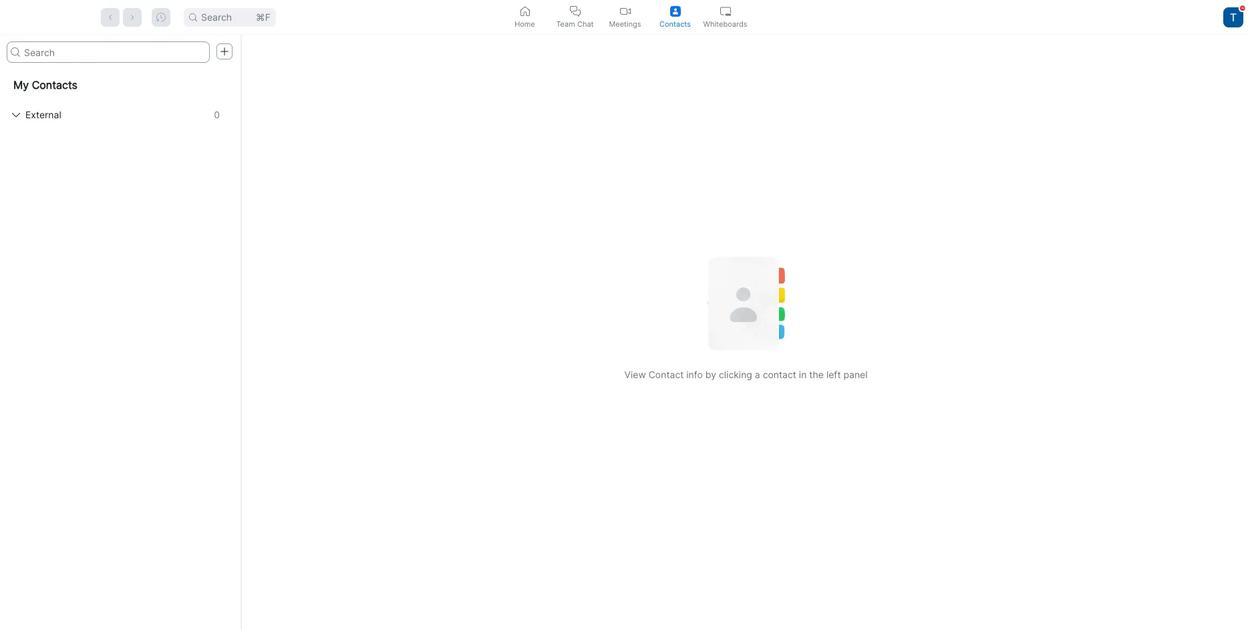 Task type: vqa. For each thing, say whether or not it's contained in the screenshot.
'HOME' button
yes



Task type: locate. For each thing, give the bounding box(es) containing it.
clicking
[[719, 369, 752, 380]]

profile contact image
[[670, 6, 681, 16]]

chevron down image
[[12, 111, 20, 119], [12, 111, 20, 119]]

magnifier image
[[189, 13, 197, 21], [11, 47, 20, 57], [11, 47, 20, 57]]

left
[[827, 369, 841, 380]]

whiteboard small image
[[720, 6, 731, 16]]

view contact info by clicking a contact in the left panel
[[624, 369, 868, 380]]

tab list
[[500, 0, 750, 34]]

panel
[[844, 369, 868, 380]]

search
[[201, 11, 232, 22]]

contacts
[[660, 19, 691, 28], [32, 78, 78, 92]]

1 horizontal spatial contacts
[[660, 19, 691, 28]]

by
[[706, 369, 716, 380]]

contacts up external
[[32, 78, 78, 92]]

contacts down profile contact icon
[[660, 19, 691, 28]]

team chat image
[[570, 6, 580, 16]]

home small image
[[520, 6, 530, 16]]

avatar image
[[1224, 7, 1244, 27]]

⌘f
[[256, 11, 271, 22]]

my contacts heading
[[0, 68, 240, 102]]

my contacts tree
[[0, 68, 240, 128]]

whiteboards button
[[700, 0, 750, 34]]

contacts inside my contacts heading
[[32, 78, 78, 92]]

home button
[[500, 0, 550, 34]]

external
[[25, 109, 61, 120]]

plus small image
[[220, 47, 229, 56], [220, 47, 229, 56]]

chat
[[577, 19, 594, 28]]

tab list containing home
[[500, 0, 750, 34]]

0 vertical spatial contacts
[[660, 19, 691, 28]]

Search text field
[[7, 41, 210, 63]]

video on image
[[620, 6, 630, 16], [620, 6, 630, 16]]

1 vertical spatial contacts
[[32, 78, 78, 92]]

0 horizontal spatial contacts
[[32, 78, 78, 92]]

do not disturb image
[[1240, 5, 1245, 10], [1240, 5, 1245, 10]]



Task type: describe. For each thing, give the bounding box(es) containing it.
team chat
[[556, 19, 594, 28]]

the
[[809, 369, 824, 380]]

contact
[[649, 369, 684, 380]]

contact
[[763, 369, 796, 380]]

contacts button
[[650, 0, 700, 34]]

home small image
[[520, 6, 530, 16]]

a
[[755, 369, 760, 380]]

in
[[799, 369, 807, 380]]

view
[[624, 369, 646, 380]]

whiteboards
[[703, 19, 747, 28]]

team
[[556, 19, 575, 28]]

my contacts
[[13, 78, 78, 92]]

meetings
[[609, 19, 641, 28]]

contacts inside "contacts" button
[[660, 19, 691, 28]]

meetings button
[[600, 0, 650, 34]]

contacts tab panel
[[0, 35, 1250, 630]]

team chat button
[[550, 0, 600, 34]]

magnifier image
[[189, 13, 197, 21]]

team chat image
[[570, 6, 580, 16]]

0
[[214, 109, 220, 120]]

profile contact image
[[670, 6, 681, 16]]

my
[[13, 78, 29, 92]]

my contacts grouping, external, 0 items enclose, level 2, 1 of 1, not selected tree item
[[5, 102, 235, 128]]

whiteboard small image
[[720, 6, 731, 16]]

info
[[686, 369, 703, 380]]

home
[[515, 19, 535, 28]]



